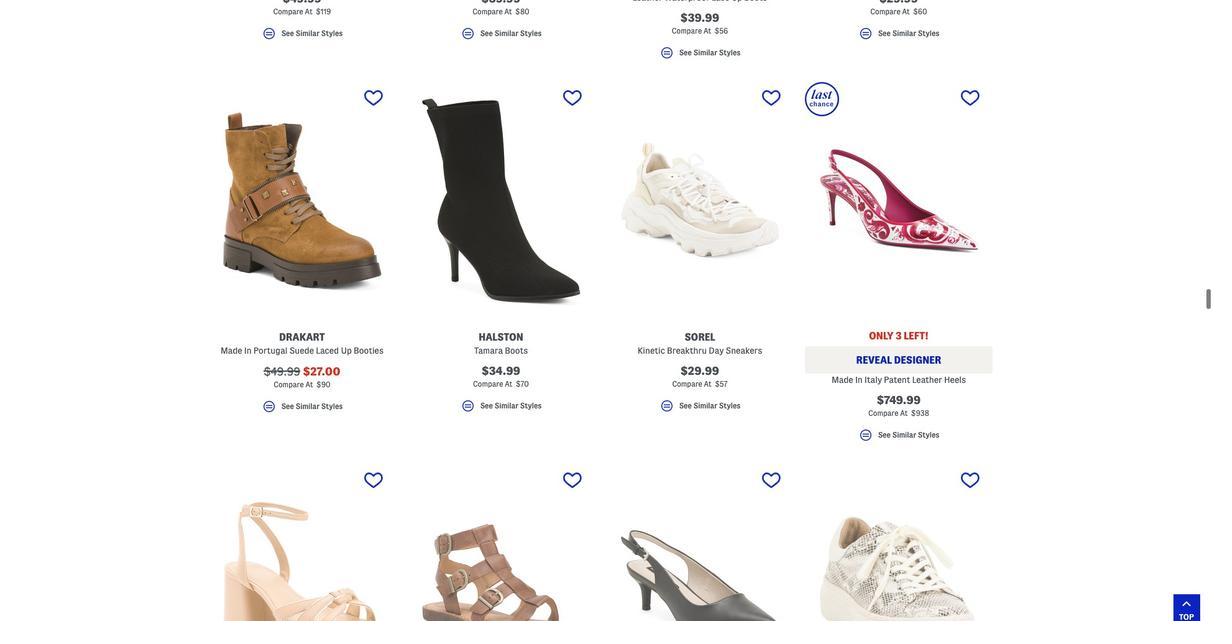 Task type: locate. For each thing, give the bounding box(es) containing it.
in inside drakart made in portugal suede laced up booties
[[244, 346, 252, 355]]

similar down "$57"
[[694, 402, 718, 410]]

styles down $60
[[918, 29, 940, 37]]

tamara boots image
[[407, 82, 595, 317]]

see similar styles button down compare at              $119
[[208, 26, 396, 46]]

compare down $34.99
[[473, 380, 503, 388]]

in
[[244, 346, 252, 355], [856, 375, 863, 385]]

halston
[[479, 332, 523, 342]]

see similar styles button
[[208, 26, 396, 46], [407, 26, 595, 46], [805, 26, 993, 46], [606, 45, 794, 66], [407, 398, 595, 419], [606, 398, 794, 419], [208, 399, 396, 420], [805, 428, 993, 448]]

kinetic
[[638, 346, 665, 355]]

0 vertical spatial made
[[221, 346, 242, 355]]

see similar styles down compare at              $60
[[878, 29, 940, 37]]

0 vertical spatial in
[[244, 346, 252, 355]]

1 horizontal spatial in
[[856, 375, 863, 385]]

see down compare at              $80
[[480, 29, 493, 37]]

see similar styles down $938
[[878, 431, 940, 439]]

designer
[[894, 355, 942, 365]]

styles down $80
[[520, 29, 542, 37]]

in left italy
[[856, 375, 863, 385]]

styles inside jbu leather waterproof lace up boots $39.99 compare at              $56 element
[[719, 49, 741, 57]]

see down compare at              $119
[[281, 29, 294, 37]]

compare at              $80
[[473, 7, 530, 15]]

similar down $70
[[495, 402, 519, 410]]

similar down $90
[[296, 402, 320, 410]]

reveal designer
[[857, 355, 942, 365]]

made left italy
[[832, 375, 854, 385]]

$39.99
[[681, 12, 720, 23]]

see inside drakart made in portugal suede laced up booties compare at              $90 element
[[281, 402, 294, 410]]

styles down $56
[[719, 49, 741, 57]]

halston tamara boots
[[474, 332, 528, 355]]

drakart
[[279, 332, 325, 342]]

see inside reveal designer made in italy patent leather heels $749.99 compare at              $938 element
[[878, 431, 891, 439]]

see similar styles
[[281, 29, 343, 37], [480, 29, 542, 37], [878, 29, 940, 37], [679, 49, 741, 57], [480, 402, 542, 410], [679, 402, 741, 410], [281, 402, 343, 410], [878, 431, 940, 439]]

sanctuary $49.99 compare at              $119 element
[[208, 0, 396, 46]]

top link
[[1174, 594, 1200, 621]]

1 vertical spatial in
[[856, 375, 863, 385]]

styles for see similar styles button underneath compare at              $80
[[520, 29, 542, 37]]

compare inside "element"
[[473, 7, 503, 15]]

compare down $39.99
[[672, 27, 702, 35]]

compare down the $49.99
[[274, 380, 304, 388]]

see inside jbu leather waterproof lace up boots $39.99 compare at              $56 element
[[679, 49, 692, 57]]

see down $29.99 compare at              $57
[[679, 402, 692, 410]]

similar down $56
[[694, 49, 718, 57]]

left!
[[904, 331, 929, 341]]

similar inside reveal designer made in italy patent leather heels $749.99 compare at              $938 element
[[893, 431, 917, 439]]

made
[[221, 346, 242, 355], [832, 375, 854, 385]]

see similar styles inside sorel kinetic breakthru day sneakers $29.99 compare at              $57 element
[[679, 402, 741, 410]]

similar down compare at              $80
[[495, 29, 519, 37]]

see down $34.99 compare at              $70
[[480, 402, 493, 410]]

styles down $119
[[321, 29, 343, 37]]

breakthru
[[667, 346, 707, 355]]

reveal designer made in italy patent leather heels $749.99 compare at              $938 element
[[805, 82, 993, 448]]

kelsi dagger $39.99 compare at              $80 element
[[407, 0, 595, 46]]

$29.99 compare at              $57
[[672, 365, 728, 388]]

styles inside sanctuary $49.99 compare at              $119 element
[[321, 29, 343, 37]]

in left portugal on the left bottom of the page
[[244, 346, 252, 355]]

styles inside sanita $29.99 compare at              $60 element
[[918, 29, 940, 37]]

1 vertical spatial made
[[832, 375, 854, 385]]

drakart made in portugal suede laced up booties
[[221, 332, 384, 355]]

compare at              $60 link
[[805, 0, 993, 18]]

$70
[[516, 380, 529, 388]]

see down $749.99 compare at              $938
[[878, 431, 891, 439]]

made left portugal on the left bottom of the page
[[221, 346, 242, 355]]

0 horizontal spatial made
[[221, 346, 242, 355]]

styles inside halston tamara boots $34.99 compare at              $70 element
[[520, 402, 542, 410]]

styles inside reveal designer made in italy patent leather heels $749.99 compare at              $938 element
[[918, 431, 940, 439]]

made in portugal suede laced up booties image
[[208, 82, 396, 317]]

similar down compare at              $119
[[296, 29, 320, 37]]

compare down $749.99
[[869, 409, 899, 417]]

see similar styles down "$57"
[[679, 402, 741, 410]]

see similar styles button down compare at              $80
[[407, 26, 595, 46]]

see similar styles down compare at              $119
[[281, 29, 343, 37]]

booties
[[354, 346, 384, 355]]

sorel
[[685, 332, 715, 342]]

laced
[[316, 346, 339, 355]]

see similar styles down $90
[[281, 402, 343, 410]]

$749.99 compare at              $938
[[869, 394, 930, 417]]

$57
[[715, 380, 728, 388]]

styles for see similar styles button below $29.99 compare at              $57
[[719, 402, 741, 410]]

styles
[[321, 29, 343, 37], [520, 29, 542, 37], [918, 29, 940, 37], [719, 49, 741, 57], [520, 402, 542, 410], [719, 402, 741, 410], [321, 402, 343, 410], [918, 431, 940, 439]]

$29.99
[[681, 365, 719, 377]]

styles for see similar styles button under "$49.99 $27.00 compare at              $90"
[[321, 402, 343, 410]]

day
[[709, 346, 724, 355]]

see inside sorel kinetic breakthru day sneakers $29.99 compare at              $57 element
[[679, 402, 692, 410]]

compare down $29.99
[[672, 380, 703, 388]]

see down "$49.99 $27.00 compare at              $90"
[[281, 402, 294, 410]]

see similar styles inside sanita $29.99 compare at              $60 element
[[878, 29, 940, 37]]

similar
[[296, 29, 320, 37], [495, 29, 519, 37], [893, 29, 917, 37], [694, 49, 718, 57], [495, 402, 519, 410], [694, 402, 718, 410], [296, 402, 320, 410], [893, 431, 917, 439]]

styles down "$57"
[[719, 402, 741, 410]]

styles down $938
[[918, 431, 940, 439]]

styles down $70
[[520, 402, 542, 410]]

compare inside $29.99 compare at              $57
[[672, 380, 703, 388]]

similar down $938
[[893, 431, 917, 439]]

see
[[281, 29, 294, 37], [480, 29, 493, 37], [878, 29, 891, 37], [679, 49, 692, 57], [480, 402, 493, 410], [679, 402, 692, 410], [281, 402, 294, 410], [878, 431, 891, 439]]

styles inside drakart made in portugal suede laced up booties compare at              $90 element
[[321, 402, 343, 410]]

1 horizontal spatial made
[[832, 375, 854, 385]]

styles inside kelsi dagger $39.99 compare at              $80 "element"
[[520, 29, 542, 37]]

see similar styles inside reveal designer made in italy patent leather heels $749.99 compare at              $938 element
[[878, 431, 940, 439]]

only 3 left!
[[869, 331, 929, 341]]

0 horizontal spatial in
[[244, 346, 252, 355]]

see down compare at              $60
[[878, 29, 891, 37]]

see similar styles down compare at              $80
[[480, 29, 542, 37]]

compare
[[273, 7, 303, 15], [473, 7, 503, 15], [871, 7, 901, 15], [672, 27, 702, 35], [473, 380, 503, 388], [672, 380, 703, 388], [274, 380, 304, 388], [869, 409, 899, 417]]

suede
[[290, 346, 314, 355]]

similar inside kelsi dagger $39.99 compare at              $80 "element"
[[495, 29, 519, 37]]

see down $39.99 compare at              $56
[[679, 49, 692, 57]]

jbu leather waterproof lace up boots $39.99 compare at              $56 element
[[606, 0, 794, 66]]

see similar styles down $56
[[679, 49, 741, 57]]

similar down compare at              $60
[[893, 29, 917, 37]]

see similar styles inside halston tamara boots $34.99 compare at              $70 element
[[480, 402, 542, 410]]

tamara
[[474, 346, 503, 355]]

see similar styles down $70
[[480, 402, 542, 410]]

styles down $90
[[321, 402, 343, 410]]

styles inside sorel kinetic breakthru day sneakers $29.99 compare at              $57 element
[[719, 402, 741, 410]]

see inside kelsi dagger $39.99 compare at              $80 "element"
[[480, 29, 493, 37]]

drakart made in portugal suede laced up booties compare at              $90 element
[[208, 82, 396, 420]]

compare left $80
[[473, 7, 503, 15]]

compare left $119
[[273, 7, 303, 15]]



Task type: vqa. For each thing, say whether or not it's contained in the screenshot.
card in the check your gift card balance & add to Apple ® Wallet*
no



Task type: describe. For each thing, give the bounding box(es) containing it.
$90
[[317, 380, 331, 388]]

only
[[869, 331, 894, 341]]

$39.99 compare at              $56
[[672, 12, 728, 35]]

reveal
[[857, 355, 892, 365]]

similar inside sanctuary $49.99 compare at              $119 element
[[296, 29, 320, 37]]

$34.99
[[482, 365, 521, 377]]

see similar styles button down $29.99 compare at              $57
[[606, 398, 794, 419]]

see inside sanita $29.99 compare at              $60 element
[[878, 29, 891, 37]]

top
[[1180, 612, 1195, 621]]

halston tamara boots $34.99 compare at              $70 element
[[407, 82, 595, 419]]

$80
[[516, 7, 530, 15]]

sorel kinetic breakthru day sneakers
[[638, 332, 763, 355]]

boots
[[505, 346, 528, 355]]

see similar styles inside drakart made in portugal suede laced up booties compare at              $90 element
[[281, 402, 343, 410]]

compare at              $80 link
[[407, 0, 595, 18]]

see inside sanctuary $49.99 compare at              $119 element
[[281, 29, 294, 37]]

$749.99
[[877, 394, 921, 406]]

compare at              $60
[[871, 7, 928, 15]]

compare left $60
[[871, 7, 901, 15]]

$119
[[316, 7, 331, 15]]

similar inside sorel kinetic breakthru day sneakers $29.99 compare at              $57 element
[[694, 402, 718, 410]]

$938
[[911, 409, 930, 417]]

italy
[[865, 375, 882, 385]]

compare inside $749.99 compare at              $938
[[869, 409, 899, 417]]

compare inside $34.99 compare at              $70
[[473, 380, 503, 388]]

compare inside "$49.99 $27.00 compare at              $90"
[[274, 380, 304, 388]]

made in italy patent leather heels
[[832, 375, 966, 385]]

similar inside sanita $29.99 compare at              $60 element
[[893, 29, 917, 37]]

similar inside drakart made in portugal suede laced up booties compare at              $90 element
[[296, 402, 320, 410]]

sanita $29.99 compare at              $60 element
[[805, 0, 993, 46]]

$34.99 compare at              $70
[[473, 365, 529, 388]]

made in italy patent leather heels image
[[805, 82, 993, 317]]

heels
[[945, 375, 966, 385]]

see similar styles inside kelsi dagger $39.99 compare at              $80 "element"
[[480, 29, 542, 37]]

$49.99
[[264, 365, 301, 377]]

similar inside jbu leather waterproof lace up boots $39.99 compare at              $56 element
[[694, 49, 718, 57]]

see similar styles button down "$49.99 $27.00 compare at              $90"
[[208, 399, 396, 420]]

sorel kinetic breakthru day sneakers $29.99 compare at              $57 element
[[606, 82, 794, 419]]

see similar styles button down $34.99 compare at              $70
[[407, 398, 595, 419]]

$60
[[914, 7, 928, 15]]

see similar styles button down compare at              $60
[[805, 26, 993, 46]]

styles for see similar styles button below $34.99 compare at              $70
[[520, 402, 542, 410]]

compare inside $39.99 compare at              $56
[[672, 27, 702, 35]]

styles for see similar styles button below $749.99 compare at              $938
[[918, 431, 940, 439]]

compare at              $119 link
[[208, 0, 396, 18]]

3
[[896, 331, 902, 341]]

up
[[341, 346, 352, 355]]

compare at              $119
[[273, 7, 331, 15]]

$56
[[715, 27, 728, 35]]

portugal
[[254, 346, 288, 355]]

see similar styles inside sanctuary $49.99 compare at              $119 element
[[281, 29, 343, 37]]

see inside halston tamara boots $34.99 compare at              $70 element
[[480, 402, 493, 410]]

made inside drakart made in portugal suede laced up booties
[[221, 346, 242, 355]]

styles for see similar styles button below $39.99 compare at              $56
[[719, 49, 741, 57]]

see similar styles inside jbu leather waterproof lace up boots $39.99 compare at              $56 element
[[679, 49, 741, 57]]

styles for see similar styles button under compare at              $119
[[321, 29, 343, 37]]

similar inside halston tamara boots $34.99 compare at              $70 element
[[495, 402, 519, 410]]

leather
[[913, 375, 943, 385]]

$49.99 $27.00 compare at              $90
[[264, 365, 341, 388]]

sneakers
[[726, 346, 763, 355]]

see similar styles button down $749.99 compare at              $938
[[805, 428, 993, 448]]

$27.00
[[303, 365, 341, 377]]

kinetic breakthru day sneakers image
[[606, 82, 794, 317]]

styles for see similar styles button under compare at              $60
[[918, 29, 940, 37]]

see similar styles button down $39.99 compare at              $56
[[606, 45, 794, 66]]

patent
[[884, 375, 911, 385]]



